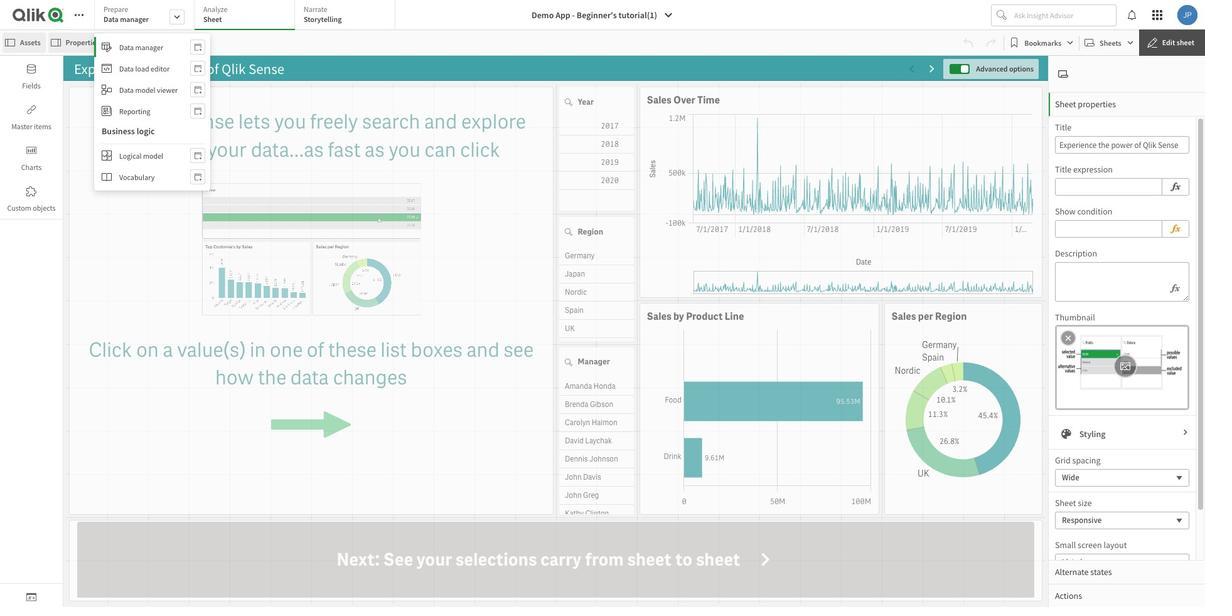 Task type: locate. For each thing, give the bounding box(es) containing it.
options
[[1010, 64, 1034, 73]]

open expression editor image for title expression
[[1171, 180, 1182, 195]]

properties
[[1079, 99, 1117, 110]]

1 john from the top
[[565, 473, 582, 483]]

0 vertical spatial manager
[[120, 14, 149, 24]]

2 title from the top
[[1056, 164, 1072, 175]]

carolyn halmon optional. 3 of 19 row
[[559, 414, 635, 432]]

-
[[572, 9, 575, 21]]

spain
[[565, 306, 584, 316]]

sales per region
[[892, 310, 967, 324]]

2017
[[601, 121, 619, 131]]

sales per region application
[[885, 304, 1043, 515]]

amanda
[[565, 382, 592, 392]]

germany
[[565, 251, 595, 261]]

title for title expression
[[1056, 164, 1072, 175]]

1 open expression editor image from the top
[[1171, 180, 1182, 195]]

one
[[270, 337, 303, 363]]

data right data model icon
[[119, 85, 134, 95]]

palette image
[[1062, 430, 1072, 440]]

editor
[[151, 64, 170, 73]]

0 vertical spatial your
[[208, 137, 247, 163]]

show
[[1056, 206, 1076, 217]]

1 vertical spatial sheet
[[1056, 99, 1077, 110]]

gibson
[[590, 400, 613, 410]]

sales inside application
[[647, 310, 672, 324]]

from
[[585, 549, 624, 572]]

david
[[565, 436, 584, 446]]

and left see
[[467, 337, 500, 363]]

1 vertical spatial your
[[417, 549, 452, 572]]

0 horizontal spatial your
[[208, 137, 247, 163]]

analyze sheet
[[203, 4, 228, 24]]

next: see your selections carry from sheet to sheet button
[[77, 522, 1035, 598]]

your right logical model
              - open in new tab icon
[[208, 137, 247, 163]]

data for data load editor
[[119, 64, 134, 73]]

database image
[[26, 64, 36, 74]]

you
[[274, 109, 306, 135], [389, 137, 421, 163]]

your right see
[[417, 549, 452, 572]]

these
[[328, 337, 377, 363]]

john down dennis
[[565, 473, 582, 483]]

custom
[[7, 203, 31, 213]]

0 vertical spatial open expression editor image
[[1171, 180, 1182, 195]]

narrate storytelling
[[304, 4, 342, 24]]

0 vertical spatial and
[[424, 109, 457, 135]]

spain optional. 4 of 7 row
[[559, 302, 635, 320]]

0 horizontal spatial sheet
[[628, 549, 672, 572]]

time
[[698, 94, 720, 107]]

1 vertical spatial open expression editor image
[[1171, 222, 1182, 237]]

data manager
[[119, 42, 163, 52]]

small screen layout
[[1056, 540, 1128, 551]]

your inside button
[[417, 549, 452, 572]]

application image
[[102, 63, 112, 73]]

johnson
[[589, 454, 618, 464]]

2 open expression editor image from the top
[[1171, 222, 1182, 237]]

2018
[[601, 139, 619, 149]]

you right as
[[389, 137, 421, 163]]

Ask Insight Advisor text field
[[1012, 5, 1117, 25]]

next image
[[1183, 429, 1190, 440]]

product
[[687, 310, 723, 324]]

data model viewer
[[119, 85, 178, 95]]

None text field
[[1056, 136, 1190, 154], [1056, 178, 1163, 196], [1056, 220, 1163, 238], [1056, 136, 1190, 154], [1056, 178, 1163, 196], [1056, 220, 1163, 238]]

1 horizontal spatial your
[[417, 549, 452, 572]]

title down sheet properties
[[1056, 122, 1072, 133]]

model up vocabulary button
[[143, 151, 163, 160]]

data
[[104, 14, 119, 24], [119, 42, 134, 52], [119, 64, 134, 73], [119, 85, 134, 95]]

the
[[258, 365, 286, 391]]

john greg
[[565, 491, 599, 501]]

3 open expression editor image from the top
[[1171, 281, 1181, 296]]

vocabulary
              - open in new tab image
[[194, 172, 202, 182]]

grid
[[1056, 455, 1071, 467]]

next sheet: product details image
[[928, 64, 938, 74]]

master items button
[[0, 97, 63, 138]]

japan optional. 2 of 7 row
[[559, 266, 635, 284]]

sheet image
[[1059, 69, 1069, 79]]

1 vertical spatial title
[[1056, 164, 1072, 175]]

manager inside button
[[135, 42, 163, 52]]

john
[[565, 473, 582, 483], [565, 491, 582, 501]]

2 john from the top
[[565, 491, 582, 501]]

john davis
[[565, 473, 601, 483]]

click
[[89, 337, 132, 363]]

sheet down sheet image
[[1056, 99, 1077, 110]]

sheet left size
[[1056, 498, 1077, 509]]

data inside prepare data manager
[[104, 14, 119, 24]]

1 horizontal spatial region
[[936, 310, 967, 324]]

sheet size
[[1056, 498, 1092, 509]]

manager down prepare
[[120, 14, 149, 24]]

model inside button
[[143, 151, 163, 160]]

1 vertical spatial you
[[389, 137, 421, 163]]

region
[[578, 227, 604, 237], [936, 310, 967, 324]]

your
[[208, 137, 247, 163], [417, 549, 452, 572]]

bookmarks button
[[1007, 33, 1077, 53]]

open expression editor image
[[1171, 180, 1182, 195], [1171, 222, 1182, 237], [1171, 281, 1181, 296]]

on
[[136, 337, 159, 363]]

kathy
[[565, 509, 584, 519]]

title expression
[[1056, 164, 1113, 175]]

book image
[[102, 172, 112, 182]]

data model image
[[102, 85, 112, 95]]

model down data load editor
[[135, 85, 156, 95]]

app
[[556, 9, 571, 21]]

sales
[[647, 94, 672, 107], [647, 310, 672, 324], [892, 310, 917, 324]]

over
[[674, 94, 696, 107]]

1 horizontal spatial you
[[389, 137, 421, 163]]

sheet properties tab
[[1049, 92, 1206, 116]]

dennis johnson optional. 5 of 19 row
[[559, 451, 635, 469]]

1 title from the top
[[1056, 122, 1072, 133]]

boxes
[[411, 337, 463, 363]]

narrate
[[304, 4, 328, 14]]

tab list
[[94, 0, 400, 31]]

sheet inside 'tab'
[[1056, 99, 1077, 110]]

charts
[[21, 163, 42, 172]]

sheet right the to
[[696, 549, 741, 572]]

john inside row
[[565, 473, 582, 483]]

1 vertical spatial manager
[[135, 42, 163, 52]]

2 vertical spatial sheet
[[1056, 498, 1077, 509]]

title for title
[[1056, 122, 1072, 133]]

john inside row
[[565, 491, 582, 501]]

title left expression
[[1056, 164, 1072, 175]]

selections
[[456, 549, 537, 572]]

1 vertical spatial and
[[467, 337, 500, 363]]

data down prepare
[[104, 14, 119, 24]]

0 horizontal spatial and
[[424, 109, 457, 135]]

0 horizontal spatial region
[[578, 227, 604, 237]]

data manager button
[[94, 37, 211, 57]]

laychak
[[585, 436, 612, 446]]

uk optional. 5 of 7 row
[[559, 320, 635, 339]]

list
[[381, 337, 407, 363]]

0 horizontal spatial you
[[274, 109, 306, 135]]

kathy clinton optional. 8 of 19 row
[[559, 505, 635, 523]]

nordic optional. 3 of 7 row
[[559, 284, 635, 302]]

master items
[[11, 122, 51, 131]]

and
[[424, 109, 457, 135], [467, 337, 500, 363]]

sheet down analyze
[[203, 14, 222, 24]]

1 vertical spatial john
[[565, 491, 582, 501]]

1 horizontal spatial sheet
[[696, 549, 741, 572]]

logical model
              - open in new tab image
[[194, 151, 202, 161]]

sheet for sheet properties
[[1056, 99, 1077, 110]]

sense
[[181, 109, 234, 135]]

john left greg
[[565, 491, 582, 501]]

link image
[[26, 105, 36, 115]]

data left the load at the left top of page
[[119, 64, 134, 73]]

dennis
[[565, 454, 588, 464]]

sales left over
[[647, 94, 672, 107]]

0 vertical spatial region
[[578, 227, 604, 237]]

region right per
[[936, 310, 967, 324]]

1 vertical spatial model
[[143, 151, 163, 160]]

0 vertical spatial sheet
[[203, 14, 222, 24]]

application
[[0, 0, 1206, 608], [69, 87, 554, 515]]

data load editor
              - open in new tab image
[[194, 63, 202, 73]]

0 vertical spatial john
[[565, 473, 582, 483]]

0 vertical spatial title
[[1056, 122, 1072, 133]]

manager
[[578, 357, 610, 367]]

show condition
[[1056, 206, 1113, 217]]

and up can
[[424, 109, 457, 135]]

data right "data manager" image
[[119, 42, 134, 52]]

puzzle image
[[26, 187, 36, 197]]

region up the germany optional. 1 of 7 "row"
[[578, 227, 604, 237]]

business logic
[[102, 126, 155, 137]]

explore
[[461, 109, 526, 135]]

greg
[[583, 491, 599, 501]]

sheet left the to
[[628, 549, 672, 572]]

1 vertical spatial region
[[936, 310, 967, 324]]

fields button
[[0, 56, 63, 97]]

germany optional. 1 of 7 row
[[559, 248, 635, 266]]

data inside button
[[119, 64, 134, 73]]

1 horizontal spatial and
[[467, 337, 500, 363]]

reporting
              - open in new tab image
[[194, 106, 202, 116]]

data load editor
[[119, 64, 170, 73]]

data
[[291, 365, 329, 391]]

data for data manager
[[119, 42, 134, 52]]

logic
[[137, 126, 155, 137]]

you up data...as
[[274, 109, 306, 135]]

thumbnail
[[1056, 312, 1096, 323]]

manager
[[120, 14, 149, 24], [135, 42, 163, 52]]

sheet right edit in the right top of the page
[[1177, 38, 1195, 47]]

manager up data load editor button
[[135, 42, 163, 52]]

sales left per
[[892, 310, 917, 324]]

2 vertical spatial open expression editor image
[[1171, 281, 1181, 296]]

sheet
[[1177, 38, 1195, 47], [628, 549, 672, 572], [696, 549, 741, 572]]

model inside button
[[135, 85, 156, 95]]

amanda honda optional. 1 of 19 row
[[559, 378, 635, 396]]

next: see your selections carry from sheet to sheet
[[337, 549, 741, 572]]

sales left by
[[647, 310, 672, 324]]

brenda gibson
[[565, 400, 613, 410]]

arrow right image
[[758, 552, 775, 569]]

0 vertical spatial model
[[135, 85, 156, 95]]



Task type: vqa. For each thing, say whether or not it's contained in the screenshot.
Narrate
yes



Task type: describe. For each thing, give the bounding box(es) containing it.
sales for sales over time
[[647, 94, 672, 107]]

description
[[1056, 248, 1098, 259]]

sales over time
[[647, 94, 720, 107]]

object image
[[26, 146, 36, 156]]

uk
[[565, 324, 575, 334]]

data...as
[[251, 137, 324, 163]]

japan
[[565, 270, 585, 280]]

assets
[[20, 38, 41, 47]]

year
[[578, 96, 594, 107]]

sheet for sheet size
[[1056, 498, 1077, 509]]

data model viewer
              - open in new tab image
[[194, 85, 202, 95]]

per
[[919, 310, 934, 324]]

screen
[[1078, 540, 1103, 551]]

prepare
[[104, 4, 128, 14]]

logical model
[[119, 151, 163, 160]]

custom objects
[[7, 203, 56, 213]]

advanced options
[[977, 64, 1034, 73]]

objects
[[33, 203, 56, 213]]

your inside only qlik sense lets you freely search and explore across all your data...as fast as you can click
[[208, 137, 247, 163]]

sheet properties
[[1056, 99, 1117, 110]]

lets
[[238, 109, 270, 135]]

and inside click on a value(s) in one of these list boxes and see how the data changes
[[467, 337, 500, 363]]

charts button
[[0, 138, 63, 178]]

bookmarks
[[1025, 38, 1062, 47]]

sales for sales by product line
[[647, 310, 672, 324]]

click
[[460, 137, 501, 163]]

changes
[[333, 365, 407, 391]]

data load editor button
[[94, 58, 211, 79]]

as
[[365, 137, 385, 163]]

vocabulary
[[119, 172, 155, 182]]

demo app - beginner's tutorial(1) button
[[524, 5, 681, 25]]

tutorial(1)
[[619, 9, 658, 21]]

2 horizontal spatial sheet
[[1177, 38, 1195, 47]]

edit sheet
[[1163, 38, 1195, 47]]

open expression editor image for show condition
[[1171, 222, 1182, 237]]

reporting button
[[94, 101, 211, 121]]

sales by product line
[[647, 310, 744, 324]]

styling
[[1080, 429, 1106, 440]]

expression
[[1074, 164, 1113, 175]]

manager inside prepare data manager
[[120, 14, 149, 24]]

david laychak optional. 4 of 19 row
[[559, 432, 635, 451]]

model for data
[[135, 85, 156, 95]]

sales for sales per region
[[892, 310, 917, 324]]

nordic
[[565, 288, 587, 298]]

search
[[362, 109, 420, 135]]

logical
[[119, 151, 142, 160]]

clinton
[[585, 509, 609, 519]]

0 vertical spatial you
[[274, 109, 306, 135]]

properties button
[[48, 33, 105, 53]]

sheets
[[1100, 38, 1122, 47]]

brenda gibson optional. 2 of 19 row
[[559, 396, 635, 414]]

sheet inside analyze sheet
[[203, 14, 222, 24]]

2017 optional. 1 of 5 row
[[559, 117, 635, 136]]

carolyn
[[565, 418, 590, 428]]

freely
[[310, 109, 358, 135]]

variables image
[[26, 593, 36, 603]]

of
[[307, 337, 324, 363]]

properties
[[66, 38, 100, 47]]

model for logical
[[143, 151, 163, 160]]

small
[[1056, 540, 1077, 551]]

beginner's
[[577, 9, 617, 21]]

in
[[250, 337, 266, 363]]

how
[[215, 365, 254, 391]]

analyze
[[203, 4, 228, 14]]

tab list containing prepare
[[94, 0, 400, 31]]

layout
[[1104, 540, 1128, 551]]

only
[[97, 109, 138, 135]]

2018 optional. 2 of 5 row
[[559, 136, 635, 154]]

advanced
[[977, 64, 1008, 73]]

line
[[725, 310, 744, 324]]

brenda
[[565, 400, 588, 410]]

data manager image
[[102, 42, 112, 52]]

all
[[184, 137, 204, 163]]

davis
[[583, 473, 601, 483]]

carry
[[541, 549, 582, 572]]

john greg optional. 7 of 19 row
[[559, 487, 635, 505]]

john for john greg
[[565, 491, 582, 501]]

data manager
              - open in new tab image
[[194, 42, 202, 52]]

click on a value(s) in one of these list boxes and see how the data changes
[[89, 337, 534, 391]]

across
[[122, 137, 180, 163]]

can
[[425, 137, 456, 163]]

demo app - beginner's tutorial(1)
[[532, 9, 658, 21]]

john for john davis
[[565, 473, 582, 483]]

reporting
[[119, 106, 150, 116]]

logical model button
[[94, 146, 211, 166]]

change thumbnail image
[[1120, 359, 1132, 374]]

2020 optional. 4 of 5 row
[[559, 172, 635, 190]]

prepare data manager
[[104, 4, 149, 24]]

sales over time application
[[640, 87, 1043, 299]]

report image
[[102, 106, 112, 116]]

kathy clinton
[[565, 509, 609, 519]]

edit sheet button
[[1140, 30, 1206, 56]]

sales by product line application
[[640, 304, 880, 515]]

david laychak
[[565, 436, 612, 446]]

data for data model viewer
[[119, 85, 134, 95]]

custom objects button
[[0, 178, 63, 219]]

business logic image
[[102, 151, 112, 161]]

2020
[[601, 176, 619, 186]]

and inside only qlik sense lets you freely search and explore across all your data...as fast as you can click
[[424, 109, 457, 135]]

reset thumbnail image
[[1063, 332, 1075, 345]]

fields
[[22, 81, 41, 90]]

edit
[[1163, 38, 1176, 47]]

region inside sales per region application
[[936, 310, 967, 324]]

data model viewer button
[[94, 80, 211, 100]]

john davis optional. 6 of 19 row
[[559, 469, 635, 487]]

load
[[135, 64, 149, 73]]

assets button
[[3, 33, 46, 53]]

next: see your selections carry from sheet to sheet application
[[69, 521, 1043, 602]]

2019 optional. 3 of 5 row
[[559, 154, 635, 172]]

2019
[[601, 158, 619, 168]]

viewer
[[157, 85, 178, 95]]

spacing
[[1073, 455, 1101, 467]]



